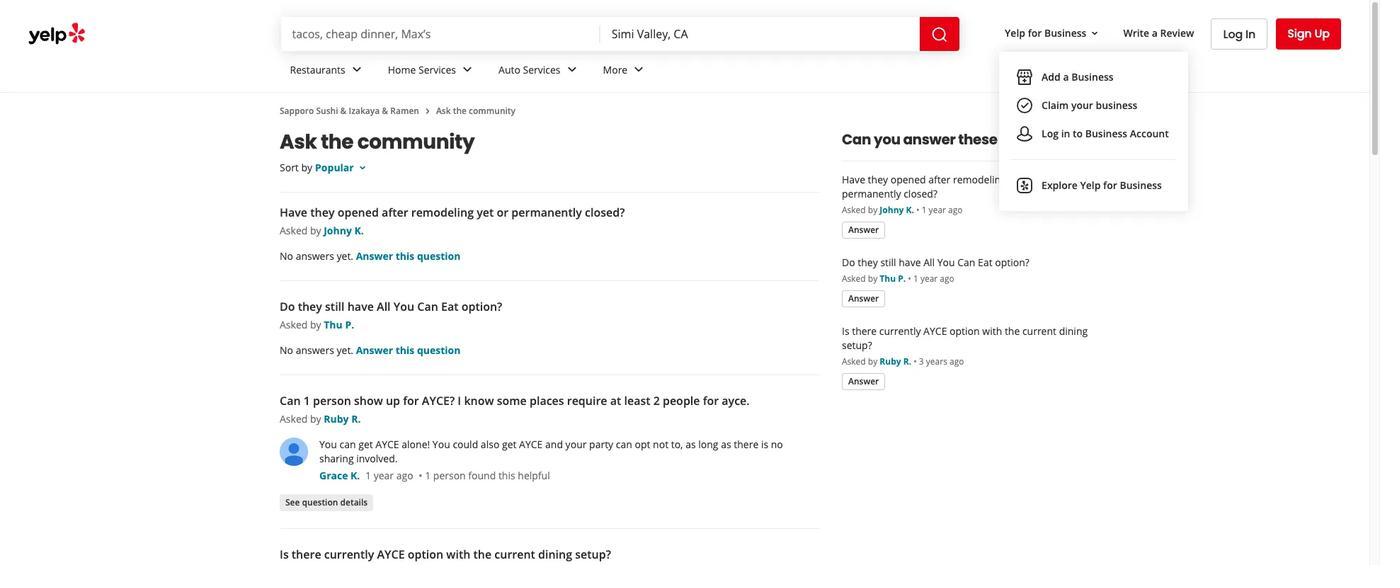 Task type: locate. For each thing, give the bounding box(es) containing it.
is down see
[[280, 547, 289, 562]]

currently down details
[[324, 547, 374, 562]]

24 chevron down v2 image right auto services
[[564, 61, 581, 78]]

ayce
[[924, 324, 947, 338], [376, 438, 399, 451], [519, 438, 543, 451], [377, 547, 405, 562]]

ruby left the 3 on the right
[[880, 356, 901, 368]]

for right up
[[403, 393, 419, 409]]

question for yet
[[417, 249, 461, 263]]

ago for all
[[940, 273, 955, 285]]

& right sushi
[[340, 105, 347, 117]]

your
[[1072, 98, 1094, 112], [566, 438, 587, 451]]

ruby r. link down 'show'
[[324, 412, 361, 426]]

k. down have they opened after remodeling yet or permanently closed?
[[906, 204, 914, 216]]

yet inside have they opened after remodeling yet or permanently closed? asked by johny k.
[[477, 205, 494, 220]]

services inside "link"
[[419, 63, 456, 76]]

1 vertical spatial 1 year ago
[[914, 273, 955, 285]]

sign up link
[[1277, 18, 1342, 50]]

closed? inside have they opened after remodeling yet or permanently closed?
[[904, 187, 938, 200]]

1 year ago down have they opened after remodeling yet or permanently closed?
[[922, 204, 963, 216]]

0 vertical spatial setup?
[[842, 339, 872, 352]]

1 horizontal spatial ask
[[436, 105, 451, 117]]

as right long
[[721, 438, 731, 451]]

0 vertical spatial have
[[899, 256, 921, 269]]

services for auto services
[[523, 63, 561, 76]]

0 vertical spatial a
[[1152, 26, 1158, 39]]

1 horizontal spatial johny k. link
[[880, 204, 914, 216]]

16 chevron down v2 image right popular
[[357, 162, 368, 173]]

ago down "do they still have all you can eat option?"
[[940, 273, 955, 285]]

there inside "you can get ayce alone! you could also get ayce and your party can opt not to, as long as there is no sharing involved."
[[734, 438, 759, 451]]

24 chevron down v2 image inside auto services 'link'
[[564, 61, 581, 78]]

do
[[842, 256, 855, 269], [280, 299, 295, 315]]

is
[[761, 438, 769, 451]]

a right write
[[1152, 26, 1158, 39]]

0 horizontal spatial all
[[377, 299, 391, 315]]

get right also
[[502, 438, 517, 451]]

0 vertical spatial thu p. link
[[880, 273, 906, 285]]

sapporo sushi & izakaya & ramen link
[[280, 105, 419, 117]]

2 no from the top
[[280, 344, 293, 357]]

0 vertical spatial dining
[[1059, 324, 1088, 338]]

year down the involved. at the left of page
[[374, 469, 394, 482]]

0 horizontal spatial ruby r. link
[[324, 412, 361, 426]]

24 chevron down v2 image right restaurants
[[348, 61, 365, 78]]

your right and
[[566, 438, 587, 451]]

0 horizontal spatial eat
[[441, 299, 459, 315]]

0 vertical spatial ask the community
[[436, 105, 516, 117]]

have up asked by johny k.
[[842, 173, 866, 186]]

they inside have they opened after remodeling yet or permanently closed? asked by johny k.
[[310, 205, 335, 220]]

write a review
[[1124, 26, 1195, 39]]

johny k. link
[[880, 204, 914, 216], [324, 224, 364, 237]]

ruby r. link
[[880, 356, 912, 368], [324, 412, 361, 426]]

0 horizontal spatial 16 chevron down v2 image
[[357, 162, 368, 173]]

0 vertical spatial answer this question link
[[356, 249, 461, 263]]

1 vertical spatial ask the community
[[280, 128, 475, 156]]

thu p. link for is there currently ayce option with the current dining setup?
[[880, 273, 906, 285]]

log
[[1224, 26, 1243, 42], [1042, 127, 1059, 140]]

log in to business account
[[1042, 127, 1169, 140]]

2 vertical spatial there
[[292, 547, 321, 562]]

1 horizontal spatial permanently
[[842, 187, 901, 200]]

1 services from the left
[[419, 63, 456, 76]]

questions?
[[1001, 130, 1078, 149]]

or
[[1026, 173, 1036, 186], [497, 205, 509, 220]]

answer down asked by johny k.
[[849, 223, 879, 236]]

eat inside do they still have all you can eat option? asked by thu p.
[[441, 299, 459, 315]]

2 services from the left
[[523, 63, 561, 76]]

community
[[469, 105, 516, 117], [358, 128, 475, 156]]

year down have they opened after remodeling yet or permanently closed?
[[929, 204, 946, 216]]

see
[[285, 496, 300, 508]]

alone!
[[402, 438, 430, 451]]

current inside is there currently ayce option with the current dining setup?
[[1023, 324, 1057, 338]]

r.
[[904, 356, 912, 368], [351, 412, 361, 426]]

business up claim your business at the top
[[1072, 70, 1114, 83]]

a inside button
[[1063, 70, 1069, 83]]

1 no from the top
[[280, 249, 293, 263]]

& left ramen
[[382, 105, 388, 117]]

home services link
[[377, 51, 487, 92]]

this right the found
[[499, 469, 515, 482]]

sign
[[1288, 26, 1312, 42]]

0 vertical spatial thu
[[880, 273, 896, 285]]

3 24 chevron down v2 image from the left
[[564, 61, 581, 78]]

business up add a business at the right of page
[[1045, 26, 1087, 39]]

yelp up 24 add biz v2 image
[[1005, 26, 1026, 39]]

they for have they opened after remodeling yet or permanently closed? asked by johny k.
[[310, 205, 335, 220]]

all
[[924, 256, 935, 269], [377, 299, 391, 315]]

johny k. link down have they opened after remodeling yet or permanently closed?
[[880, 204, 914, 216]]

0 horizontal spatial ruby
[[324, 412, 349, 426]]

your right claim
[[1072, 98, 1094, 112]]

0 horizontal spatial have
[[280, 205, 307, 220]]

1 answer link from the top
[[842, 222, 886, 239]]

thu p. link
[[880, 273, 906, 285], [324, 318, 354, 332]]

answer down asked by thu p.
[[849, 292, 879, 304]]

16 chevron down v2 image for popular
[[357, 162, 368, 173]]

answer down do they still have all you can eat option? asked by thu p. at the left of page
[[356, 344, 393, 357]]

0 vertical spatial there
[[852, 324, 877, 338]]

opened up asked by johny k.
[[891, 173, 926, 186]]

services
[[419, 63, 456, 76], [523, 63, 561, 76]]

1 yet. from the top
[[337, 249, 354, 263]]

ayce inside is there currently ayce option with the current dining setup?
[[924, 324, 947, 338]]

3 answer link from the top
[[842, 373, 886, 390]]

they inside have they opened after remodeling yet or permanently closed?
[[868, 173, 888, 186]]

None field
[[292, 26, 589, 42], [612, 26, 909, 42]]

0 horizontal spatial a
[[1063, 70, 1069, 83]]

or for have they opened after remodeling yet or permanently closed?
[[1026, 173, 1036, 186]]

write a review link
[[1118, 20, 1200, 46]]

Find text field
[[292, 26, 589, 42]]

year
[[929, 204, 946, 216], [921, 273, 938, 285], [374, 469, 394, 482]]

you inside do they still have all you can eat option? asked by thu p.
[[394, 299, 414, 315]]

for up 24 add biz v2 image
[[1028, 26, 1042, 39]]

1 horizontal spatial all
[[924, 256, 935, 269]]

sharing
[[319, 452, 354, 465]]

1 vertical spatial your
[[566, 438, 587, 451]]

person left the found
[[433, 469, 466, 482]]

there left is on the right bottom
[[734, 438, 759, 451]]

k. down popular popup button on the top left of page
[[355, 224, 364, 237]]

can up the sharing
[[340, 438, 356, 451]]

24 chevron down v2 image for auto services
[[564, 61, 581, 78]]

p. inside do they still have all you can eat option? asked by thu p.
[[345, 318, 354, 332]]

1 no answers yet. answer this question from the top
[[280, 249, 461, 263]]

still
[[881, 256, 896, 269], [325, 299, 345, 315]]

this down do they still have all you can eat option? asked by thu p. at the left of page
[[396, 344, 415, 357]]

opened inside have they opened after remodeling yet or permanently closed?
[[891, 173, 926, 186]]

to,
[[671, 438, 683, 451]]

log for log in to business account
[[1042, 127, 1059, 140]]

ruby r. link for is there currently ayce option with the current dining setup?
[[880, 356, 912, 368]]

johny down popular
[[324, 224, 352, 237]]

0 vertical spatial your
[[1072, 98, 1094, 112]]

is
[[842, 324, 850, 338], [280, 547, 289, 562]]

0 horizontal spatial log
[[1042, 127, 1059, 140]]

person inside can 1 person show up for ayce? i know some places require at least 2 people for ayce. asked by ruby r.
[[313, 393, 351, 409]]

home
[[388, 63, 416, 76]]

1 answer this question link from the top
[[356, 249, 461, 263]]

1 horizontal spatial ruby
[[880, 356, 901, 368]]

r. left the 3 on the right
[[904, 356, 912, 368]]

1 vertical spatial yet.
[[337, 344, 354, 357]]

all for do they still have all you can eat option? asked by thu p.
[[377, 299, 391, 315]]

1 vertical spatial all
[[377, 299, 391, 315]]

found
[[468, 469, 496, 482]]

yet inside have they opened after remodeling yet or permanently closed?
[[1009, 173, 1023, 186]]

1 vertical spatial setup?
[[575, 547, 611, 562]]

opened for have they opened after remodeling yet or permanently closed? asked by johny k.
[[338, 205, 379, 220]]

with
[[983, 324, 1002, 338], [446, 547, 471, 562]]

year for have
[[921, 273, 938, 285]]

ago for option
[[950, 356, 964, 368]]

your inside claim your business button
[[1072, 98, 1094, 112]]

claim your business button
[[1011, 91, 1177, 119]]

currently inside is there currently ayce option with the current dining setup?
[[880, 324, 921, 338]]

0 vertical spatial option
[[950, 324, 980, 338]]

1 year ago for remodeling
[[922, 204, 963, 216]]

0 vertical spatial no answers yet. answer this question
[[280, 249, 461, 263]]

1 none field from the left
[[292, 26, 589, 42]]

2 answer link from the top
[[842, 290, 886, 307]]

izakaya
[[349, 105, 380, 117]]

still inside do they still have all you can eat option? asked by thu p.
[[325, 299, 345, 315]]

24 chevron down v2 image inside home services "link"
[[459, 61, 476, 78]]

ask the community down izakaya
[[280, 128, 475, 156]]

all inside do they still have all you can eat option? asked by thu p.
[[377, 299, 391, 315]]

16 chevron right v2 image
[[422, 105, 433, 117]]

year down "do they still have all you can eat option?"
[[921, 273, 938, 285]]

16 chevron down v2 image left write
[[1090, 27, 1101, 39]]

popular button
[[315, 161, 368, 174]]

1 vertical spatial r.
[[351, 412, 361, 426]]

ruby inside can 1 person show up for ayce? i know some places require at least 2 people for ayce. asked by ruby r.
[[324, 412, 349, 426]]

2 24 chevron down v2 image from the left
[[459, 61, 476, 78]]

option? inside do they still have all you can eat option? asked by thu p.
[[462, 299, 502, 315]]

no for have
[[280, 249, 293, 263]]

1 vertical spatial ruby r. link
[[324, 412, 361, 426]]

permanently inside have they opened after remodeling yet or permanently closed? asked by johny k.
[[512, 205, 582, 220]]

1 year ago
[[922, 204, 963, 216], [914, 273, 955, 285], [366, 469, 413, 482]]

0 horizontal spatial option
[[408, 547, 444, 562]]

ruby up the sharing
[[324, 412, 349, 426]]

0 vertical spatial ruby
[[880, 356, 901, 368]]

answer this question link down do they still have all you can eat option? asked by thu p. at the left of page
[[356, 344, 461, 357]]

opened inside have they opened after remodeling yet or permanently closed? asked by johny k.
[[338, 205, 379, 220]]

16 chevron down v2 image
[[1090, 27, 1101, 39], [357, 162, 368, 173]]

can
[[842, 130, 871, 149], [958, 256, 976, 269], [417, 299, 438, 315], [280, 393, 301, 409]]

r. down 'show'
[[351, 412, 361, 426]]

have for do they still have all you can eat option? asked by thu p.
[[348, 299, 374, 315]]

by inside have they opened after remodeling yet or permanently closed? asked by johny k.
[[310, 224, 321, 237]]

2 & from the left
[[382, 105, 388, 117]]

16 chevron down v2 image for yelp for business
[[1090, 27, 1101, 39]]

services inside 'link'
[[523, 63, 561, 76]]

none field the find
[[292, 26, 589, 42]]

1 vertical spatial answer link
[[842, 290, 886, 307]]

option
[[950, 324, 980, 338], [408, 547, 444, 562]]

answer
[[849, 223, 879, 236], [356, 249, 393, 263], [849, 292, 879, 304], [356, 344, 393, 357], [849, 375, 879, 387]]

0 vertical spatial is there currently ayce option with the current dining setup?
[[842, 324, 1088, 352]]

24 friends v2 image
[[1017, 125, 1034, 142]]

yelp inside 'button'
[[1081, 178, 1101, 192]]

is up asked by ruby r. at the right bottom
[[842, 324, 850, 338]]

dining
[[1059, 324, 1088, 338], [538, 547, 572, 562]]

log left in
[[1042, 127, 1059, 140]]

a for add
[[1063, 70, 1069, 83]]

have inside have they opened after remodeling yet or permanently closed?
[[842, 173, 866, 186]]

for right "explore"
[[1104, 178, 1118, 192]]

question down have they opened after remodeling yet or permanently closed? asked by johny k.
[[417, 249, 461, 263]]

year for after
[[929, 204, 946, 216]]

1 horizontal spatial yelp
[[1081, 178, 1101, 192]]

1 horizontal spatial option
[[950, 324, 980, 338]]

2 none field from the left
[[612, 26, 909, 42]]

ago down the involved. at the left of page
[[396, 469, 413, 482]]

ask right 16 chevron right v2 image
[[436, 105, 451, 117]]

&
[[340, 105, 347, 117], [382, 105, 388, 117]]

1 horizontal spatial thu
[[880, 273, 896, 285]]

can left opt
[[616, 438, 632, 451]]

no answers yet. answer this question down do they still have all you can eat option? asked by thu p. at the left of page
[[280, 344, 461, 357]]

have inside have they opened after remodeling yet or permanently closed? asked by johny k.
[[280, 205, 307, 220]]

1 vertical spatial yet
[[477, 205, 494, 220]]

1 vertical spatial p.
[[345, 318, 354, 332]]

0 horizontal spatial opened
[[338, 205, 379, 220]]

eat for do they still have all you can eat option?
[[978, 256, 993, 269]]

this
[[396, 249, 415, 263], [396, 344, 415, 357], [499, 469, 515, 482]]

with inside is there currently ayce option with the current dining setup?
[[983, 324, 1002, 338]]

1 horizontal spatial after
[[929, 173, 951, 186]]

claim
[[1042, 98, 1069, 112]]

option? for do they still have all you can eat option? asked by thu p.
[[462, 299, 502, 315]]

1
[[922, 204, 927, 216], [914, 273, 919, 285], [304, 393, 310, 409], [366, 469, 371, 482], [425, 469, 431, 482]]

explore
[[1042, 178, 1078, 192]]

community down auto
[[469, 105, 516, 117]]

details
[[340, 496, 368, 508]]

sushi
[[316, 105, 338, 117]]

1 vertical spatial permanently
[[512, 205, 582, 220]]

johny k. link down popular popup button on the top left of page
[[324, 224, 364, 237]]

answers
[[296, 249, 334, 263], [296, 344, 334, 357]]

0 vertical spatial yet
[[1009, 173, 1023, 186]]

ruby r. link for can 1 person show up for ayce? i know some places require at least 2 people for ayce.
[[324, 412, 361, 426]]

0 horizontal spatial after
[[382, 205, 408, 220]]

explore yelp for business
[[1042, 178, 1162, 192]]

answers for have
[[296, 249, 334, 263]]

remodeling
[[953, 173, 1006, 186], [411, 205, 474, 220]]

ask
[[436, 105, 451, 117], [280, 128, 317, 156]]

business down account
[[1120, 178, 1162, 192]]

1 24 chevron down v2 image from the left
[[348, 61, 365, 78]]

2 answer this question link from the top
[[356, 344, 461, 357]]

1 horizontal spatial still
[[881, 256, 896, 269]]

0 horizontal spatial is there currently ayce option with the current dining setup?
[[280, 547, 611, 562]]

johny down have they opened after remodeling yet or permanently closed?
[[880, 204, 904, 216]]

there down see
[[292, 547, 321, 562]]

0 horizontal spatial with
[[446, 547, 471, 562]]

johny k. link for can 1 person show up for ayce? i know some places require at least 2 people for ayce.
[[324, 224, 364, 237]]

0 horizontal spatial as
[[686, 438, 696, 451]]

answer link down asked by ruby r. at the right bottom
[[842, 373, 886, 390]]

after
[[929, 173, 951, 186], [382, 205, 408, 220]]

1 vertical spatial with
[[446, 547, 471, 562]]

no
[[280, 249, 293, 263], [280, 344, 293, 357]]

1 vertical spatial johny
[[324, 224, 352, 237]]

1 vertical spatial k.
[[355, 224, 364, 237]]

2 no answers yet. answer this question from the top
[[280, 344, 461, 357]]

1 horizontal spatial setup?
[[842, 339, 872, 352]]

explore yelp for business button
[[1011, 171, 1177, 199]]

question inside see question details link
[[302, 496, 338, 508]]

have inside do they still have all you can eat option? asked by thu p.
[[348, 299, 374, 315]]

do for do they still have all you can eat option? asked by thu p.
[[280, 299, 295, 315]]

16 chevron down v2 image inside yelp for business button
[[1090, 27, 1101, 39]]

opened down popular popup button on the top left of page
[[338, 205, 379, 220]]

remodeling inside have they opened after remodeling yet or permanently closed?
[[953, 173, 1006, 186]]

you
[[938, 256, 955, 269], [394, 299, 414, 315], [319, 438, 337, 451], [433, 438, 450, 451]]

0 vertical spatial johny k. link
[[880, 204, 914, 216]]

is there currently ayce option with the current dining setup?
[[842, 324, 1088, 352], [280, 547, 611, 562]]

0 horizontal spatial do
[[280, 299, 295, 315]]

permanently inside have they opened after remodeling yet or permanently closed?
[[842, 187, 901, 200]]

2 can from the left
[[616, 438, 632, 451]]

this for remodeling
[[396, 249, 415, 263]]

1 horizontal spatial with
[[983, 324, 1002, 338]]

0 vertical spatial this
[[396, 249, 415, 263]]

0 vertical spatial answer link
[[842, 222, 886, 239]]

1 horizontal spatial services
[[523, 63, 561, 76]]

24 add biz v2 image
[[1017, 68, 1034, 85]]

currently up the 3 on the right
[[880, 324, 921, 338]]

1 year ago down the involved. at the left of page
[[366, 469, 413, 482]]

question
[[417, 249, 461, 263], [417, 344, 461, 357], [302, 496, 338, 508]]

question up ayce?
[[417, 344, 461, 357]]

0 vertical spatial johny
[[880, 204, 904, 216]]

24 chevron down v2 image for restaurants
[[348, 61, 365, 78]]

there up asked by ruby r. at the right bottom
[[852, 324, 877, 338]]

0 vertical spatial after
[[929, 173, 951, 186]]

johny k. link for is there currently ayce option with the current dining setup?
[[880, 204, 914, 216]]

have down sort by
[[280, 205, 307, 220]]

answer link down asked by thu p.
[[842, 290, 886, 307]]

restaurants link
[[279, 51, 377, 92]]

person left 'show'
[[313, 393, 351, 409]]

or inside have they opened after remodeling yet or permanently closed?
[[1026, 173, 1036, 186]]

your inside "you can get ayce alone! you could also get ayce and your party can opt not to, as long as there is no sharing involved."
[[566, 438, 587, 451]]

remodeling for have they opened after remodeling yet or permanently closed? asked by johny k.
[[411, 205, 474, 220]]

answer down asked by ruby r. at the right bottom
[[849, 375, 879, 387]]

can inside do they still have all you can eat option? asked by thu p.
[[417, 299, 438, 315]]

0 horizontal spatial current
[[495, 547, 535, 562]]

yet
[[1009, 173, 1023, 186], [477, 205, 494, 220]]

do for do they still have all you can eat option?
[[842, 256, 855, 269]]

by inside can 1 person show up for ayce? i know some places require at least 2 people for ayce. asked by ruby r.
[[310, 412, 321, 426]]

they for do they still have all you can eat option?
[[858, 256, 878, 269]]

answer link down asked by johny k.
[[842, 222, 886, 239]]

they for have they opened after remodeling yet or permanently closed?
[[868, 173, 888, 186]]

None search field
[[281, 17, 963, 51]]

log inside button
[[1042, 127, 1059, 140]]

ask the community right 16 chevron right v2 image
[[436, 105, 516, 117]]

1 horizontal spatial closed?
[[904, 187, 938, 200]]

remodeling inside have they opened after remodeling yet or permanently closed? asked by johny k.
[[411, 205, 474, 220]]

24 claim v2 image
[[1017, 97, 1034, 114]]

asked inside do they still have all you can eat option? asked by thu p.
[[280, 318, 308, 332]]

k. right grace
[[351, 469, 360, 482]]

1 as from the left
[[686, 438, 696, 451]]

yelp right "explore"
[[1081, 178, 1101, 192]]

get up the involved. at the left of page
[[359, 438, 373, 451]]

1 year ago down "do they still have all you can eat option?"
[[914, 273, 955, 285]]

1 & from the left
[[340, 105, 347, 117]]

ago down have they opened after remodeling yet or permanently closed?
[[949, 204, 963, 216]]

this down have they opened after remodeling yet or permanently closed? asked by johny k.
[[396, 249, 415, 263]]

0 horizontal spatial person
[[313, 393, 351, 409]]

24 chevron down v2 image
[[631, 61, 648, 78]]

none field up business categories element
[[612, 26, 909, 42]]

still for do they still have all you can eat option?
[[881, 256, 896, 269]]

1 horizontal spatial 24 chevron down v2 image
[[459, 61, 476, 78]]

0 horizontal spatial there
[[292, 547, 321, 562]]

log left the 'in'
[[1224, 26, 1243, 42]]

0 vertical spatial ask
[[436, 105, 451, 117]]

answer this question link down have they opened after remodeling yet or permanently closed? asked by johny k.
[[356, 249, 461, 263]]

1 vertical spatial answer this question link
[[356, 344, 461, 357]]

closed? inside have they opened after remodeling yet or permanently closed? asked by johny k.
[[585, 205, 625, 220]]

1 horizontal spatial eat
[[978, 256, 993, 269]]

a for write
[[1152, 26, 1158, 39]]

0 vertical spatial 16 chevron down v2 image
[[1090, 27, 1101, 39]]

no for do
[[280, 344, 293, 357]]

have for have they opened after remodeling yet or permanently closed?
[[842, 173, 866, 186]]

1 left 'show'
[[304, 393, 310, 409]]

2 answers from the top
[[296, 344, 334, 357]]

account
[[1130, 127, 1169, 140]]

0 vertical spatial have
[[842, 173, 866, 186]]

1 vertical spatial eat
[[441, 299, 459, 315]]

community down 16 chevron right v2 image
[[358, 128, 475, 156]]

get
[[359, 438, 373, 451], [502, 438, 517, 451]]

as right to, at left
[[686, 438, 696, 451]]

24 chevron down v2 image
[[348, 61, 365, 78], [459, 61, 476, 78], [564, 61, 581, 78]]

question for you
[[417, 344, 461, 357]]

0 vertical spatial person
[[313, 393, 351, 409]]

or inside have they opened after remodeling yet or permanently closed? asked by johny k.
[[497, 205, 509, 220]]

24 chevron down v2 image inside restaurants link
[[348, 61, 365, 78]]

no answers yet. answer this question for after
[[280, 249, 461, 263]]

after inside have they opened after remodeling yet or permanently closed?
[[929, 173, 951, 186]]

people
[[663, 393, 700, 409]]

have for have they opened after remodeling yet or permanently closed? asked by johny k.
[[280, 205, 307, 220]]

ruby r. link left the 3 on the right
[[880, 356, 912, 368]]

a right add
[[1063, 70, 1069, 83]]

2 yet. from the top
[[337, 344, 354, 357]]

services right home
[[419, 63, 456, 76]]

16 chevron down v2 image inside popular popup button
[[357, 162, 368, 173]]

0 horizontal spatial johny
[[324, 224, 352, 237]]

ago right years
[[950, 356, 964, 368]]

popular
[[315, 161, 354, 174]]

1 year ago for all
[[914, 273, 955, 285]]

0 horizontal spatial permanently
[[512, 205, 582, 220]]

24 chevron down v2 image left auto
[[459, 61, 476, 78]]

0 horizontal spatial remodeling
[[411, 205, 474, 220]]

after inside have they opened after remodeling yet or permanently closed? asked by johny k.
[[382, 205, 408, 220]]

there
[[852, 324, 877, 338], [734, 438, 759, 451], [292, 547, 321, 562]]

0 vertical spatial opened
[[891, 173, 926, 186]]

question right see
[[302, 496, 338, 508]]

2 vertical spatial question
[[302, 496, 338, 508]]

do they still have all you can eat option?
[[842, 256, 1030, 269]]

no answers yet. answer this question up do they still have all you can eat option? asked by thu p. at the left of page
[[280, 249, 461, 263]]

1 vertical spatial opened
[[338, 205, 379, 220]]

see question details link
[[280, 494, 373, 511]]

1 horizontal spatial do
[[842, 256, 855, 269]]

do inside do they still have all you can eat option? asked by thu p.
[[280, 299, 295, 315]]

1 vertical spatial 16 chevron down v2 image
[[357, 162, 368, 173]]

you for do they still have all you can eat option? asked by thu p.
[[394, 299, 414, 315]]

yet for have they opened after remodeling yet or permanently closed?
[[1009, 173, 1023, 186]]

0 horizontal spatial services
[[419, 63, 456, 76]]

1 horizontal spatial a
[[1152, 26, 1158, 39]]

1 horizontal spatial log
[[1224, 26, 1243, 42]]

0 vertical spatial option?
[[995, 256, 1030, 269]]

1 answers from the top
[[296, 249, 334, 263]]

up
[[1315, 26, 1330, 42]]

setup?
[[842, 339, 872, 352], [575, 547, 611, 562]]

none field up home services "link"
[[292, 26, 589, 42]]

services right auto
[[523, 63, 561, 76]]

log in to business account button
[[1011, 119, 1177, 148]]

have they opened after remodeling yet or permanently closed? asked by johny k.
[[280, 205, 625, 237]]

1 horizontal spatial can
[[616, 438, 632, 451]]

asked inside can 1 person show up for ayce? i know some places require at least 2 people for ayce. asked by ruby r.
[[280, 412, 308, 426]]

1 vertical spatial do
[[280, 299, 295, 315]]

review
[[1161, 26, 1195, 39]]

sapporo sushi & izakaya & ramen
[[280, 105, 419, 117]]

answer link for is there currently ayce option with the current dining setup?
[[842, 373, 886, 390]]

currently
[[880, 324, 921, 338], [324, 547, 374, 562]]

they inside do they still have all you can eat option? asked by thu p.
[[298, 299, 322, 315]]

1 vertical spatial after
[[382, 205, 408, 220]]

0 vertical spatial eat
[[978, 256, 993, 269]]

for left ayce.
[[703, 393, 719, 409]]

ask up sort by
[[280, 128, 317, 156]]

answer up do they still have all you can eat option? asked by thu p. at the left of page
[[356, 249, 393, 263]]

yet.
[[337, 249, 354, 263], [337, 344, 354, 357]]

ask the community
[[436, 105, 516, 117], [280, 128, 475, 156]]



Task type: describe. For each thing, give the bounding box(es) containing it.
services for home services
[[419, 63, 456, 76]]

2 vertical spatial this
[[499, 469, 515, 482]]

yelp for business
[[1005, 26, 1087, 39]]

you for you can get ayce alone! you could also get ayce and your party can opt not to, as long as there is no sharing involved.
[[433, 438, 450, 451]]

0 horizontal spatial is
[[280, 547, 289, 562]]

add a business
[[1042, 70, 1114, 83]]

do they still have all you can eat option? asked by thu p.
[[280, 299, 502, 332]]

add a business button
[[1011, 63, 1177, 91]]

auto services
[[499, 63, 561, 76]]

ago for remodeling
[[949, 204, 963, 216]]

option? for do they still have all you can eat option?
[[995, 256, 1030, 269]]

auto services link
[[487, 51, 592, 92]]

could
[[453, 438, 478, 451]]

auto
[[499, 63, 521, 76]]

asked by ruby r.
[[842, 356, 912, 368]]

they for do they still have all you can eat option? asked by thu p.
[[298, 299, 322, 315]]

2 vertical spatial k.
[[351, 469, 360, 482]]

3 years ago
[[919, 356, 964, 368]]

to
[[1073, 127, 1083, 140]]

sapporo
[[280, 105, 314, 117]]

2
[[654, 393, 660, 409]]

have for do they still have all you can eat option?
[[899, 256, 921, 269]]

1 down the alone!
[[425, 469, 431, 482]]

setup? inside is there currently ayce option with the current dining setup?
[[842, 339, 872, 352]]

0 horizontal spatial setup?
[[575, 547, 611, 562]]

sort by
[[280, 161, 312, 174]]

3
[[919, 356, 924, 368]]

know
[[464, 393, 494, 409]]

involved.
[[356, 452, 398, 465]]

for inside 'button'
[[1104, 178, 1118, 192]]

search image
[[932, 26, 949, 43]]

business inside 'button'
[[1120, 178, 1162, 192]]

dining inside is there currently ayce option with the current dining setup?
[[1059, 324, 1088, 338]]

1 down "do they still have all you can eat option?"
[[914, 273, 919, 285]]

johny inside have they opened after remodeling yet or permanently closed? asked by johny k.
[[324, 224, 352, 237]]

answer
[[903, 130, 956, 149]]

show
[[354, 393, 383, 409]]

yet. for opened
[[337, 249, 354, 263]]

closed? for have they opened after remodeling yet or permanently closed?
[[904, 187, 938, 200]]

24 yelp for biz v2 image
[[1017, 177, 1034, 194]]

can you answer these questions?
[[842, 130, 1078, 149]]

not
[[653, 438, 669, 451]]

permanently for have they opened after remodeling yet or permanently closed?
[[842, 187, 901, 200]]

long
[[699, 438, 719, 451]]

or for have they opened after remodeling yet or permanently closed? asked by johny k.
[[497, 205, 509, 220]]

grace
[[319, 469, 348, 482]]

add
[[1042, 70, 1061, 83]]

home services
[[388, 63, 456, 76]]

2 vertical spatial 1 year ago
[[366, 469, 413, 482]]

also
[[481, 438, 500, 451]]

remodeling for have they opened after remodeling yet or permanently closed?
[[953, 173, 1006, 186]]

business
[[1096, 98, 1138, 112]]

there inside is there currently ayce option with the current dining setup?
[[852, 324, 877, 338]]

r. inside can 1 person show up for ayce? i know some places require at least 2 people for ayce. asked by ruby r.
[[351, 412, 361, 426]]

helpful
[[518, 469, 550, 482]]

some
[[497, 393, 527, 409]]

restaurants
[[290, 63, 345, 76]]

1 down the involved. at the left of page
[[366, 469, 371, 482]]

0 vertical spatial community
[[469, 105, 516, 117]]

asked inside have they opened after remodeling yet or permanently closed? asked by johny k.
[[280, 224, 308, 237]]

answer this question link for all
[[356, 344, 461, 357]]

0 horizontal spatial ask
[[280, 128, 317, 156]]

for inside button
[[1028, 26, 1042, 39]]

the inside is there currently ayce option with the current dining setup?
[[1005, 324, 1020, 338]]

by inside do they still have all you can eat option? asked by thu p.
[[310, 318, 321, 332]]

eat for do they still have all you can eat option? asked by thu p.
[[441, 299, 459, 315]]

write
[[1124, 26, 1150, 39]]

1 horizontal spatial person
[[433, 469, 466, 482]]

answer this question link for remodeling
[[356, 249, 461, 263]]

0 vertical spatial k.
[[906, 204, 914, 216]]

no
[[771, 438, 783, 451]]

1 can from the left
[[340, 438, 356, 451]]

see question details
[[285, 496, 368, 508]]

k. inside have they opened after remodeling yet or permanently closed? asked by johny k.
[[355, 224, 364, 237]]

answer for have they opened after remodeling yet or permanently closed?
[[849, 223, 879, 236]]

years
[[926, 356, 948, 368]]

permanently for have they opened after remodeling yet or permanently closed? asked by johny k.
[[512, 205, 582, 220]]

none field near
[[612, 26, 909, 42]]

thu p. link for can 1 person show up for ayce? i know some places require at least 2 people for ayce.
[[324, 318, 354, 332]]

in
[[1062, 127, 1071, 140]]

can inside can 1 person show up for ayce? i know some places require at least 2 people for ayce. asked by ruby r.
[[280, 393, 301, 409]]

yelp for business button
[[1000, 20, 1107, 46]]

have they opened after remodeling yet or permanently closed?
[[842, 173, 1036, 200]]

answer for is there currently ayce option with the current dining setup?
[[849, 375, 879, 387]]

opened for have they opened after remodeling yet or permanently closed?
[[891, 173, 926, 186]]

in
[[1246, 26, 1256, 42]]

and
[[545, 438, 563, 451]]

places
[[530, 393, 564, 409]]

1 horizontal spatial johny
[[880, 204, 904, 216]]

1 vertical spatial currently
[[324, 547, 374, 562]]

1 inside can 1 person show up for ayce? i know some places require at least 2 people for ayce. asked by ruby r.
[[304, 393, 310, 409]]

ayce?
[[422, 393, 455, 409]]

you for do they still have all you can eat option?
[[938, 256, 955, 269]]

sign up
[[1288, 26, 1330, 42]]

you
[[874, 130, 901, 149]]

business categories element
[[279, 51, 1342, 92]]

log for log in
[[1224, 26, 1243, 42]]

1 horizontal spatial is
[[842, 324, 850, 338]]

more
[[603, 63, 628, 76]]

ramen
[[390, 105, 419, 117]]

business right to
[[1086, 127, 1128, 140]]

log in link
[[1212, 18, 1268, 50]]

log in
[[1224, 26, 1256, 42]]

no answers yet. answer this question for have
[[280, 344, 461, 357]]

2 as from the left
[[721, 438, 731, 451]]

2 get from the left
[[502, 438, 517, 451]]

up
[[386, 393, 400, 409]]

least
[[624, 393, 651, 409]]

opt
[[635, 438, 651, 451]]

require
[[567, 393, 607, 409]]

0 vertical spatial p.
[[898, 273, 906, 285]]

party
[[589, 438, 614, 451]]

yet. for still
[[337, 344, 354, 357]]

2 vertical spatial year
[[374, 469, 394, 482]]

1 vertical spatial current
[[495, 547, 535, 562]]

more link
[[592, 51, 659, 92]]

still for do they still have all you can eat option? asked by thu p.
[[325, 299, 345, 315]]

1 horizontal spatial r.
[[904, 356, 912, 368]]

answer link for have they opened after remodeling yet or permanently closed?
[[842, 222, 886, 239]]

closed? for have they opened after remodeling yet or permanently closed? asked by johny k.
[[585, 205, 625, 220]]

1 person found this helpful
[[425, 469, 550, 482]]

1 vertical spatial is there currently ayce option with the current dining setup?
[[280, 547, 611, 562]]

after for have they opened after remodeling yet or permanently closed?
[[929, 173, 951, 186]]

you can get ayce alone! you could also get ayce and your party can opt not to, as long as there is no sharing involved.
[[319, 438, 783, 465]]

claim your business
[[1042, 98, 1138, 112]]

these
[[959, 130, 998, 149]]

asked by thu p.
[[842, 273, 906, 285]]

asked by johny k.
[[842, 204, 914, 216]]

answer link for do they still have all you can eat option?
[[842, 290, 886, 307]]

1 down have they opened after remodeling yet or permanently closed?
[[922, 204, 927, 216]]

1 horizontal spatial is there currently ayce option with the current dining setup?
[[842, 324, 1088, 352]]

after for have they opened after remodeling yet or permanently closed? asked by johny k.
[[382, 205, 408, 220]]

this for all
[[396, 344, 415, 357]]

at
[[610, 393, 621, 409]]

answer for do they still have all you can eat option?
[[849, 292, 879, 304]]

24 chevron down v2 image for home services
[[459, 61, 476, 78]]

can 1 person show up for ayce? i know some places require at least 2 people for ayce. asked by ruby r.
[[280, 393, 750, 426]]

sort
[[280, 161, 299, 174]]

grace k.
[[319, 469, 360, 482]]

answers for do
[[296, 344, 334, 357]]

yelp inside button
[[1005, 26, 1026, 39]]

i
[[458, 393, 461, 409]]

grace k. link
[[319, 469, 360, 482]]

yet for have they opened after remodeling yet or permanently closed? asked by johny k.
[[477, 205, 494, 220]]

ayce.
[[722, 393, 750, 409]]

Near text field
[[612, 26, 909, 42]]

thu inside do they still have all you can eat option? asked by thu p.
[[324, 318, 343, 332]]

0 horizontal spatial dining
[[538, 547, 572, 562]]

1 get from the left
[[359, 438, 373, 451]]

all for do they still have all you can eat option?
[[924, 256, 935, 269]]

1 vertical spatial community
[[358, 128, 475, 156]]

option inside is there currently ayce option with the current dining setup?
[[950, 324, 980, 338]]



Task type: vqa. For each thing, say whether or not it's contained in the screenshot.
Brad K. 'image'
no



